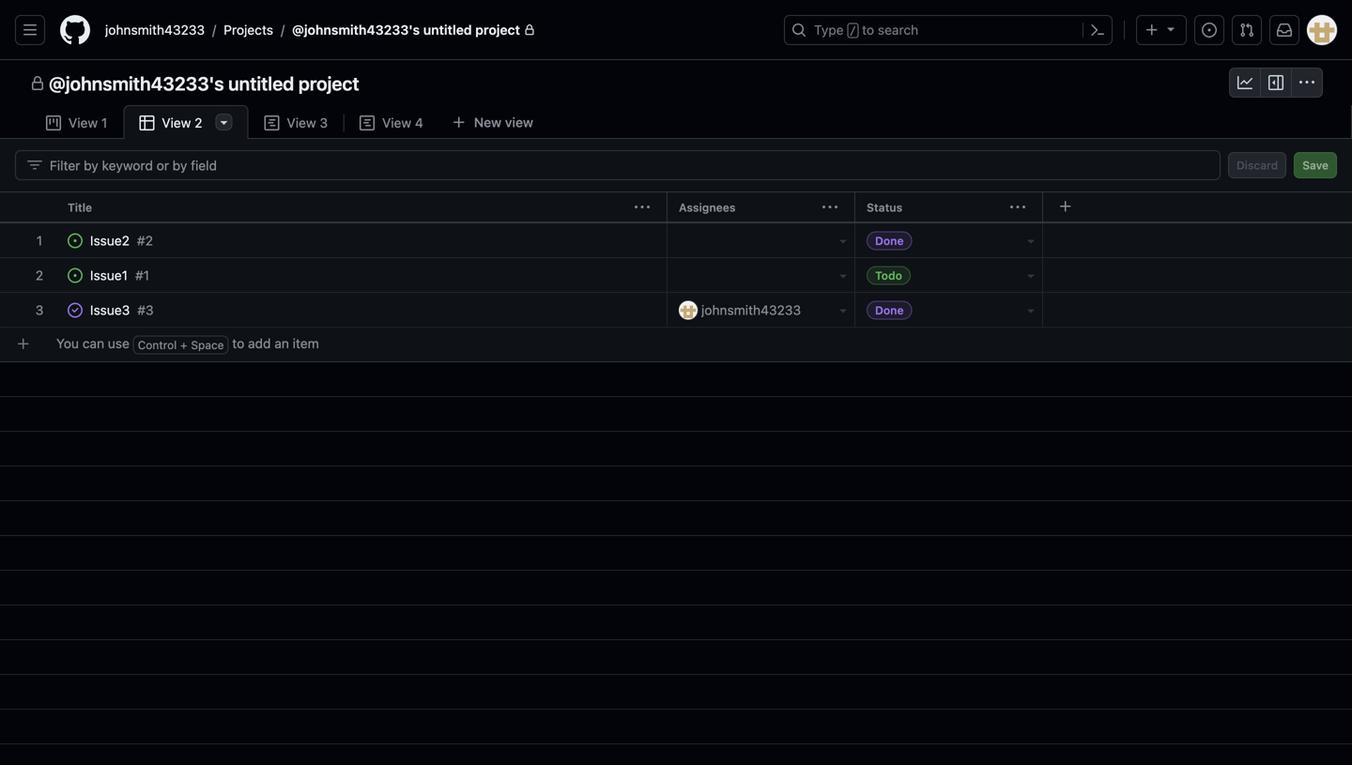 Task type: locate. For each thing, give the bounding box(es) containing it.
1 vertical spatial johnsmith43233
[[702, 302, 801, 318]]

list
[[98, 15, 773, 45]]

done for 3
[[876, 304, 904, 317]]

untitled left lock image
[[423, 22, 472, 38]]

sc 9kayk9 0 image inside project navigation
[[1238, 75, 1253, 90]]

0 vertical spatial done
[[876, 234, 904, 248]]

title
[[68, 201, 92, 214]]

3 left closed as completed issue 'image'
[[35, 302, 44, 318]]

/ inside type / to search
[[850, 24, 857, 38]]

1 horizontal spatial 2
[[145, 233, 153, 248]]

issue1 link
[[90, 266, 128, 286]]

projects link
[[216, 15, 281, 45]]

0 horizontal spatial to
[[232, 336, 244, 351]]

done
[[876, 234, 904, 248], [876, 304, 904, 317]]

@johnsmith43233's untitled project link
[[285, 15, 543, 45]]

1 horizontal spatial 1
[[101, 115, 107, 131]]

3 left view 4 link
[[320, 115, 328, 131]]

project left lock image
[[476, 22, 520, 38]]

row
[[0, 192, 1353, 224], [0, 224, 1353, 258], [0, 258, 1353, 293], [0, 293, 1353, 328], [8, 327, 1353, 362]]

1 done from the top
[[876, 234, 904, 248]]

1 horizontal spatial 3
[[146, 302, 154, 318]]

type / to search
[[814, 22, 919, 38]]

1 cell from the top
[[1043, 224, 1353, 258]]

# for 1
[[135, 268, 143, 283]]

0 vertical spatial 2
[[195, 115, 202, 131]]

view right view options for view 2 icon
[[287, 115, 316, 131]]

johnsmith43233 inside johnsmith43233 / projects /
[[105, 22, 205, 38]]

assignees
[[679, 201, 736, 214]]

to left add
[[232, 336, 244, 351]]

@johnsmith43233's untitled project
[[292, 22, 520, 38], [49, 72, 359, 94]]

row containing 1
[[0, 224, 1353, 258]]

issue3
[[90, 302, 130, 318]]

2 view from the left
[[162, 115, 191, 131]]

item
[[293, 336, 319, 351]]

project inside list
[[476, 22, 520, 38]]

project up 'view 3'
[[299, 72, 359, 94]]

status
[[867, 201, 903, 214]]

2 done from the top
[[876, 304, 904, 317]]

# for 2
[[137, 233, 145, 248]]

0 vertical spatial project
[[476, 22, 520, 38]]

view for view 3
[[287, 115, 316, 131]]

new view button
[[439, 108, 546, 138]]

1 vertical spatial to
[[232, 336, 244, 351]]

2 horizontal spatial /
[[850, 24, 857, 38]]

3 cell from the top
[[1043, 293, 1353, 328]]

sc 9kayk9 0 image
[[1238, 75, 1253, 90], [46, 116, 61, 131], [139, 116, 154, 131], [264, 116, 279, 131], [836, 268, 851, 283], [836, 303, 851, 318], [1024, 303, 1039, 318]]

/ right projects
[[281, 22, 285, 38]]

1 horizontal spatial @johnsmith43233's
[[292, 22, 420, 38]]

view 2
[[162, 115, 202, 131]]

/ right type on the right of the page
[[850, 24, 857, 38]]

space
[[191, 339, 224, 352]]

0 horizontal spatial 3
[[35, 302, 44, 318]]

0 vertical spatial to
[[862, 22, 875, 38]]

view 1
[[69, 115, 107, 131]]

Filter by keyword or by field field
[[50, 151, 1205, 179]]

johnsmith43233 right johnsmith43233 icon
[[702, 302, 801, 318]]

1 vertical spatial untitled
[[228, 72, 294, 94]]

# right issue1
[[135, 268, 143, 283]]

0 horizontal spatial 1
[[36, 233, 42, 248]]

done down todo
[[876, 304, 904, 317]]

2 cell from the top
[[1043, 258, 1353, 293]]

2 right 'issue2'
[[145, 233, 153, 248]]

2
[[195, 115, 202, 131], [145, 233, 153, 248], [36, 268, 43, 283]]

project
[[476, 22, 520, 38], [299, 72, 359, 94]]

@johnsmith43233's untitled project up view 2 link
[[49, 72, 359, 94]]

homepage image
[[60, 15, 90, 45]]

tab list containing new view
[[30, 105, 576, 140]]

issue1 # 1
[[90, 268, 149, 283]]

project inside navigation
[[299, 72, 359, 94]]

view up the title
[[69, 115, 98, 131]]

view left 4
[[382, 115, 412, 131]]

/
[[212, 22, 216, 38], [281, 22, 285, 38], [850, 24, 857, 38]]

to
[[862, 22, 875, 38], [232, 336, 244, 351]]

johnsmith43233 for johnsmith43233
[[702, 302, 801, 318]]

view options for view 2 image
[[217, 115, 232, 130]]

1 vertical spatial done
[[876, 304, 904, 317]]

# for 3
[[137, 302, 146, 318]]

view for view 4
[[382, 115, 412, 131]]

issue3 # 3
[[90, 302, 154, 318]]

view
[[69, 115, 98, 131], [162, 115, 191, 131], [287, 115, 316, 131], [382, 115, 412, 131]]

tab panel
[[0, 139, 1353, 766]]

2 vertical spatial #
[[137, 302, 146, 318]]

0 horizontal spatial 2
[[36, 268, 43, 283]]

sc 9kayk9 0 image
[[1269, 75, 1284, 90], [1300, 75, 1315, 90], [30, 76, 45, 91], [360, 116, 375, 131], [27, 158, 42, 173], [836, 233, 851, 248], [1024, 233, 1039, 248], [1024, 268, 1039, 283]]

to left 'search'
[[862, 22, 875, 38]]

0 horizontal spatial @johnsmith43233's
[[49, 72, 224, 94]]

add field image
[[1059, 199, 1074, 214]]

0 vertical spatial #
[[137, 233, 145, 248]]

triangle down image
[[1164, 21, 1179, 36]]

view left view options for view 2 icon
[[162, 115, 191, 131]]

assignees column header
[[667, 192, 862, 224]]

3
[[320, 115, 328, 131], [35, 302, 44, 318], [146, 302, 154, 318]]

1 left open issue image
[[36, 233, 42, 248]]

type
[[814, 22, 844, 38]]

0 vertical spatial 1
[[101, 115, 107, 131]]

cell for 3
[[1043, 293, 1353, 328]]

0 horizontal spatial project
[[299, 72, 359, 94]]

1 vertical spatial @johnsmith43233's
[[49, 72, 224, 94]]

git pull request image
[[1240, 23, 1255, 38]]

@johnsmith43233's untitled project up view 4 on the top left of the page
[[292, 22, 520, 38]]

@johnsmith43233's
[[292, 22, 420, 38], [49, 72, 224, 94]]

row inside grid
[[8, 327, 1353, 362]]

issue opened image
[[1202, 23, 1217, 38]]

johnsmith43233 inside tab panel
[[702, 302, 801, 318]]

notifications image
[[1278, 23, 1293, 38]]

1 vertical spatial project
[[299, 72, 359, 94]]

discard button
[[1229, 152, 1287, 178]]

save
[[1303, 159, 1329, 172]]

issue2
[[90, 233, 130, 248]]

sc 9kayk9 0 image inside 'view 1' link
[[46, 116, 61, 131]]

1 view from the left
[[69, 115, 98, 131]]

0 horizontal spatial /
[[212, 22, 216, 38]]

untitled inside list
[[423, 22, 472, 38]]

4 view from the left
[[382, 115, 412, 131]]

1 inside 'view 1' link
[[101, 115, 107, 131]]

1 horizontal spatial untitled
[[423, 22, 472, 38]]

view 4 link
[[344, 105, 439, 140]]

done for 2
[[876, 234, 904, 248]]

tab list
[[30, 105, 576, 140]]

0 vertical spatial untitled
[[423, 22, 472, 38]]

johnsmith43233 for johnsmith43233 / projects /
[[105, 22, 205, 38]]

sc 9kayk9 0 image inside 'view filters' region
[[27, 158, 42, 173]]

2 horizontal spatial 2
[[195, 115, 202, 131]]

3 up control
[[146, 302, 154, 318]]

todo
[[876, 269, 903, 282]]

project navigation
[[0, 60, 1353, 105]]

0 vertical spatial @johnsmith43233's untitled project
[[292, 22, 520, 38]]

0 vertical spatial johnsmith43233
[[105, 22, 205, 38]]

0 horizontal spatial untitled
[[228, 72, 294, 94]]

/ left projects
[[212, 22, 216, 38]]

#
[[137, 233, 145, 248], [135, 268, 143, 283], [137, 302, 146, 318]]

you
[[56, 336, 79, 351]]

lock image
[[524, 24, 535, 36]]

grid
[[0, 192, 1353, 766]]

2 horizontal spatial 1
[[143, 268, 149, 283]]

2 left view options for view 2 icon
[[195, 115, 202, 131]]

1 right issue1
[[143, 268, 149, 283]]

cell for 1
[[1043, 258, 1353, 293]]

@johnsmith43233's inside project navigation
[[49, 72, 224, 94]]

column header
[[0, 192, 56, 224]]

0 vertical spatial @johnsmith43233's
[[292, 22, 420, 38]]

1
[[101, 115, 107, 131], [36, 233, 42, 248], [143, 268, 149, 283]]

command palette image
[[1091, 23, 1106, 38]]

1 horizontal spatial johnsmith43233
[[702, 302, 801, 318]]

johnsmith43233 right homepage image
[[105, 22, 205, 38]]

use
[[108, 336, 130, 351]]

0 horizontal spatial johnsmith43233
[[105, 22, 205, 38]]

can
[[82, 336, 104, 351]]

2 horizontal spatial 3
[[320, 115, 328, 131]]

view filters region
[[15, 150, 1338, 180]]

view 3
[[287, 115, 328, 131]]

3 view from the left
[[287, 115, 316, 131]]

untitled up view 3 link
[[228, 72, 294, 94]]

1 horizontal spatial project
[[476, 22, 520, 38]]

1 vertical spatial @johnsmith43233's untitled project
[[49, 72, 359, 94]]

/ for johnsmith43233
[[212, 22, 216, 38]]

2 left open issue icon
[[36, 268, 43, 283]]

cell
[[1043, 224, 1353, 258], [1043, 258, 1353, 293], [1043, 293, 1353, 328]]

done down status
[[876, 234, 904, 248]]

sc 9kayk9 0 image inside view 4 link
[[360, 116, 375, 131]]

row containing 2
[[0, 258, 1353, 293]]

1 left view 2
[[101, 115, 107, 131]]

untitled
[[423, 22, 472, 38], [228, 72, 294, 94]]

tab panel containing 1
[[0, 139, 1353, 766]]

1 vertical spatial #
[[135, 268, 143, 283]]

# right issue3 on the left of the page
[[137, 302, 146, 318]]

row containing you can use
[[8, 327, 1353, 362]]

johnsmith43233
[[105, 22, 205, 38], [702, 302, 801, 318]]

# right 'issue2'
[[137, 233, 145, 248]]

johnsmith43233 link
[[98, 15, 212, 45]]



Task type: vqa. For each thing, say whether or not it's contained in the screenshot.
top 2
yes



Task type: describe. For each thing, give the bounding box(es) containing it.
view 2 link
[[123, 105, 248, 140]]

closed as completed issue image
[[68, 303, 83, 318]]

sc 9kayk9 0 image inside view 3 link
[[264, 116, 279, 131]]

new view
[[474, 115, 534, 130]]

Start typing to create a draft, or type hashtag to select a repository text field
[[38, 327, 1353, 362]]

title column header
[[56, 192, 674, 224]]

view for view 1
[[69, 115, 98, 131]]

cell for 2
[[1043, 224, 1353, 258]]

4
[[415, 115, 423, 131]]

issue2 # 2
[[90, 233, 153, 248]]

/ for type
[[850, 24, 857, 38]]

view 4
[[382, 115, 423, 131]]

plus image
[[1145, 23, 1160, 38]]

create new item or add existing item image
[[16, 337, 31, 352]]

projects
[[224, 22, 273, 38]]

search
[[878, 22, 919, 38]]

issue3 link
[[90, 301, 130, 320]]

open issue image
[[68, 268, 83, 283]]

johnsmith43233 / projects /
[[105, 22, 285, 38]]

johnsmith43233 image
[[679, 301, 698, 320]]

view for view 2
[[162, 115, 191, 131]]

1 horizontal spatial to
[[862, 22, 875, 38]]

1 vertical spatial 2
[[145, 233, 153, 248]]

row containing 3
[[0, 293, 1353, 328]]

add
[[248, 336, 271, 351]]

2 vertical spatial 1
[[143, 268, 149, 283]]

@johnsmith43233's untitled project inside project navigation
[[49, 72, 359, 94]]

status column options image
[[1011, 200, 1026, 215]]

status column header
[[855, 192, 1050, 224]]

grid containing 1
[[0, 192, 1353, 766]]

2 vertical spatial 2
[[36, 268, 43, 283]]

you can use control + space to add an item
[[56, 336, 319, 352]]

view
[[505, 115, 534, 130]]

+
[[180, 339, 187, 352]]

issue2 link
[[90, 231, 130, 251]]

1 horizontal spatial /
[[281, 22, 285, 38]]

an
[[275, 336, 289, 351]]

list containing johnsmith43233 / projects /
[[98, 15, 773, 45]]

discard
[[1237, 159, 1279, 172]]

assignees column options image
[[823, 200, 838, 215]]

row containing title
[[0, 192, 1353, 224]]

3 inside view 3 link
[[320, 115, 328, 131]]

1 vertical spatial 1
[[36, 233, 42, 248]]

to inside you can use control + space to add an item
[[232, 336, 244, 351]]

2 inside view 2 link
[[195, 115, 202, 131]]

view 3 link
[[248, 105, 344, 140]]

title column options image
[[635, 200, 650, 215]]

save button
[[1295, 152, 1338, 178]]

open issue image
[[68, 233, 83, 248]]

new
[[474, 115, 502, 130]]

untitled inside project navigation
[[228, 72, 294, 94]]

sc 9kayk9 0 image inside view 2 link
[[139, 116, 154, 131]]

view 1 link
[[30, 105, 123, 140]]

issue1
[[90, 268, 128, 283]]

control
[[138, 339, 177, 352]]



